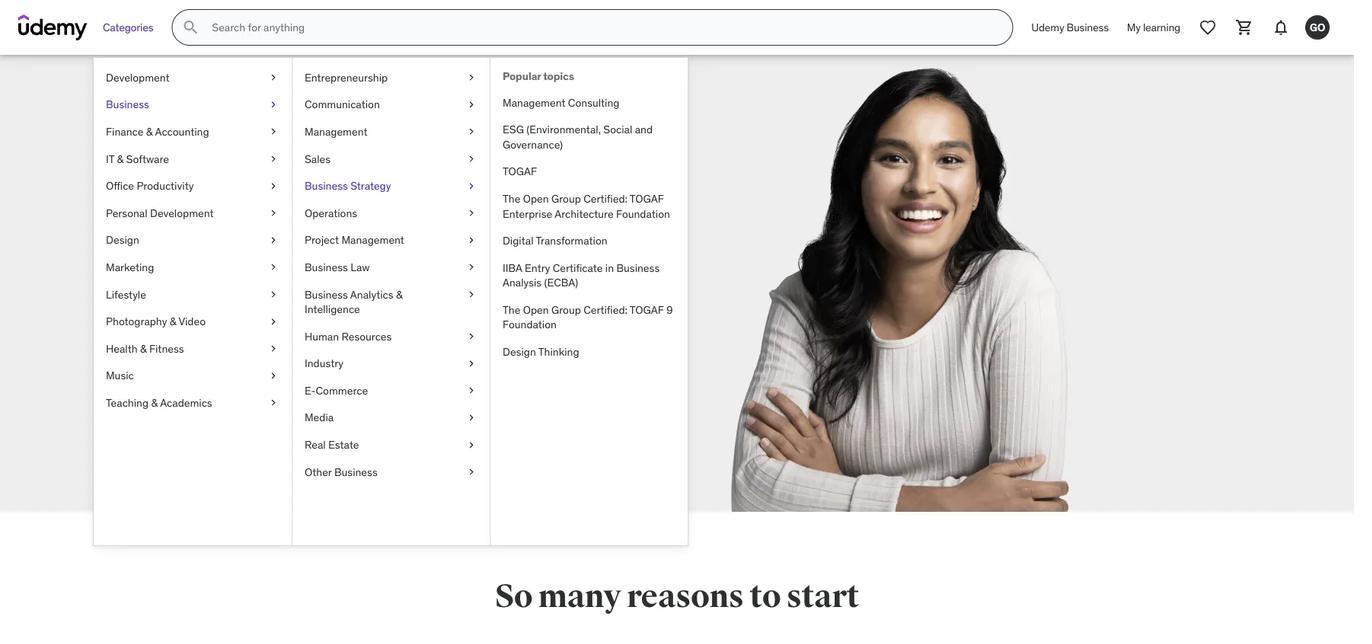 Task type: locate. For each thing, give the bounding box(es) containing it.
sales link
[[292, 145, 490, 172]]

udemy
[[1032, 20, 1064, 34]]

xsmall image inside "music" link
[[267, 368, 280, 383]]

foundation inside the open group certified: togaf enterprise architecture foundation
[[616, 207, 670, 220]]

xsmall image inside management link
[[465, 124, 478, 139]]

the up enterprise
[[503, 192, 520, 205]]

0 vertical spatial the
[[503, 192, 520, 205]]

group for foundation
[[551, 303, 581, 317]]

togaf left 9
[[630, 303, 664, 317]]

0 vertical spatial open
[[523, 192, 549, 205]]

office productivity link
[[94, 172, 292, 200]]

—
[[248, 305, 260, 323]]

architecture
[[555, 207, 614, 220]]

design for design thinking
[[503, 345, 536, 359]]

governance)
[[503, 137, 563, 151]]

iiba
[[503, 261, 522, 275]]

& left video
[[170, 314, 176, 328]]

xsmall image inside "sales" link
[[465, 151, 478, 166]]

open inside the open group certified: togaf enterprise architecture foundation
[[523, 192, 549, 205]]

xsmall image inside real estate link
[[465, 437, 478, 452]]

business right udemy
[[1067, 20, 1109, 34]]

xsmall image for communication
[[465, 97, 478, 112]]

lifestyle link
[[94, 281, 292, 308]]

&
[[146, 125, 153, 138], [117, 152, 124, 165], [396, 287, 403, 301], [170, 314, 176, 328], [140, 342, 147, 355], [151, 396, 158, 409]]

togaf inside the open group certified: togaf 9 foundation
[[630, 303, 664, 317]]

own
[[358, 305, 384, 323]]

development down categories dropdown button
[[106, 70, 170, 84]]

finance & accounting
[[106, 125, 209, 138]]

xsmall image for health & fitness
[[267, 341, 280, 356]]

management down communication on the left top
[[305, 125, 367, 138]]

1 vertical spatial development
[[150, 206, 214, 220]]

1 vertical spatial management
[[305, 125, 367, 138]]

1 vertical spatial certified:
[[584, 303, 628, 317]]

0 horizontal spatial and
[[358, 285, 382, 303]]

e-commerce
[[305, 384, 368, 397]]

certified: inside the open group certified: togaf 9 foundation
[[584, 303, 628, 317]]

togaf inside the open group certified: togaf enterprise architecture foundation
[[630, 192, 664, 205]]

0 vertical spatial development
[[106, 70, 170, 84]]

0 vertical spatial foundation
[[616, 207, 670, 220]]

development
[[106, 70, 170, 84], [150, 206, 214, 220]]

xsmall image for e-commerce
[[465, 383, 478, 398]]

the down analysis
[[503, 303, 520, 317]]

0 vertical spatial and
[[635, 123, 653, 136]]

xsmall image for music
[[267, 368, 280, 383]]

thinking
[[538, 345, 579, 359]]

1 vertical spatial foundation
[[503, 318, 557, 332]]

design down "personal"
[[106, 233, 139, 247]]

& right it
[[117, 152, 124, 165]]

xsmall image inside personal development 'link'
[[267, 206, 280, 221]]

business right in
[[617, 261, 660, 275]]

project management
[[305, 233, 404, 247]]

0 vertical spatial togaf
[[503, 165, 537, 178]]

the
[[503, 192, 520, 205], [503, 303, 520, 317]]

group
[[551, 192, 581, 205], [551, 303, 581, 317]]

1 vertical spatial the
[[503, 303, 520, 317]]

business up instructor
[[305, 260, 348, 274]]

xsmall image inside industry link
[[465, 356, 478, 371]]

2 vertical spatial management
[[342, 233, 404, 247]]

health
[[106, 342, 138, 355]]

office
[[106, 179, 134, 193]]

open inside the open group certified: togaf 9 foundation
[[523, 303, 549, 317]]

togaf down governance)
[[503, 165, 537, 178]]

1 group from the top
[[551, 192, 581, 205]]

business
[[1067, 20, 1109, 34], [106, 98, 149, 111], [305, 179, 348, 193], [305, 260, 348, 274], [617, 261, 660, 275], [305, 287, 348, 301], [334, 465, 378, 479]]

& for software
[[117, 152, 124, 165]]

transformation
[[536, 234, 608, 247]]

the open group certified: togaf 9 foundation
[[503, 303, 673, 332]]

management up law at the top
[[342, 233, 404, 247]]

& right teaching
[[151, 396, 158, 409]]

music
[[106, 369, 134, 382]]

lifestyle
[[106, 287, 146, 301]]

xsmall image inside business analytics & intelligence link
[[465, 287, 478, 302]]

0 vertical spatial management
[[503, 95, 566, 109]]

design for design
[[106, 233, 139, 247]]

xsmall image
[[465, 97, 478, 112], [267, 179, 280, 193], [465, 179, 478, 193], [267, 260, 280, 275], [267, 287, 280, 302], [267, 314, 280, 329], [267, 341, 280, 356], [465, 356, 478, 371], [267, 368, 280, 383], [267, 395, 280, 410], [465, 410, 478, 425], [465, 465, 478, 479]]

xsmall image inside communication 'link'
[[465, 97, 478, 112]]

teaching & academics
[[106, 396, 212, 409]]

popular
[[503, 69, 541, 83]]

xsmall image inside business law "link"
[[465, 260, 478, 275]]

open up enterprise
[[523, 192, 549, 205]]

group down (ecba)
[[551, 303, 581, 317]]

xsmall image inside entrepreneurship link
[[465, 70, 478, 85]]

an
[[273, 285, 288, 303]]

0 vertical spatial group
[[551, 192, 581, 205]]

get started link
[[216, 336, 459, 373]]

xsmall image inside media 'link'
[[465, 410, 478, 425]]

group up architecture
[[551, 192, 581, 205]]

xsmall image inside development link
[[267, 70, 280, 85]]

open for architecture
[[523, 192, 549, 205]]

1 certified: from the top
[[584, 192, 628, 205]]

0 horizontal spatial foundation
[[503, 318, 557, 332]]

business up finance
[[106, 98, 149, 111]]

group inside the open group certified: togaf 9 foundation
[[551, 303, 581, 317]]

xsmall image for industry
[[465, 356, 478, 371]]

2 the from the top
[[503, 303, 520, 317]]

the inside the open group certified: togaf enterprise architecture foundation
[[503, 192, 520, 205]]

2 group from the top
[[551, 303, 581, 317]]

xsmall image for sales
[[465, 151, 478, 166]]

xsmall image inside "business strategy" link
[[465, 179, 478, 193]]

xsmall image for project management
[[465, 233, 478, 248]]

and
[[635, 123, 653, 136], [358, 285, 382, 303]]

xsmall image inside project management "link"
[[465, 233, 478, 248]]

xsmall image for it & software
[[267, 151, 280, 166]]

business up "operations"
[[305, 179, 348, 193]]

design left thinking
[[503, 345, 536, 359]]

& right health
[[140, 342, 147, 355]]

xsmall image inside the business link
[[267, 97, 280, 112]]

foundation up design thinking
[[503, 318, 557, 332]]

including
[[264, 305, 323, 323]]

the for the open group certified: togaf 9 foundation
[[503, 303, 520, 317]]

media link
[[292, 404, 490, 431]]

business analytics & intelligence link
[[292, 281, 490, 323]]

xsmall image for finance & accounting
[[267, 124, 280, 139]]

0 horizontal spatial design
[[106, 233, 139, 247]]

& right the analytics
[[396, 287, 403, 301]]

1 horizontal spatial design
[[503, 345, 536, 359]]

other
[[305, 465, 332, 479]]

business law
[[305, 260, 370, 274]]

0 vertical spatial design
[[106, 233, 139, 247]]

development down office productivity "link" at the left top
[[150, 206, 214, 220]]

and right social
[[635, 123, 653, 136]]

xsmall image inside marketing link
[[267, 260, 280, 275]]

xsmall image
[[267, 70, 280, 85], [465, 70, 478, 85], [267, 97, 280, 112], [267, 124, 280, 139], [465, 124, 478, 139], [267, 151, 280, 166], [465, 151, 478, 166], [267, 206, 280, 221], [465, 206, 478, 221], [267, 233, 280, 248], [465, 233, 478, 248], [465, 260, 478, 275], [465, 287, 478, 302], [465, 329, 478, 344], [465, 383, 478, 398], [465, 437, 478, 452]]

teach
[[327, 191, 426, 238]]

xsmall image for lifestyle
[[267, 287, 280, 302]]

1 vertical spatial togaf
[[630, 192, 664, 205]]

togaf down togaf link
[[630, 192, 664, 205]]

xsmall image inside photography & video link
[[267, 314, 280, 329]]

1 vertical spatial and
[[358, 285, 382, 303]]

certified: down iiba entry certificate in business analysis (ecba) link at the top of page
[[584, 303, 628, 317]]

xsmall image inside the health & fitness "link"
[[267, 341, 280, 356]]

sales
[[305, 152, 331, 165]]

& for fitness
[[140, 342, 147, 355]]

xsmall image for development
[[267, 70, 280, 85]]

1 horizontal spatial and
[[635, 123, 653, 136]]

1 the from the top
[[503, 192, 520, 205]]

get
[[305, 347, 326, 362]]

health & fitness
[[106, 342, 184, 355]]

become
[[216, 285, 269, 303]]

xsmall image for human resources
[[465, 329, 478, 344]]

development link
[[94, 64, 292, 91]]

xsmall image inside human resources link
[[465, 329, 478, 344]]

design inside business strategy element
[[503, 345, 536, 359]]

1 open from the top
[[523, 192, 549, 205]]

certified: up architecture
[[584, 192, 628, 205]]

project
[[305, 233, 339, 247]]

certified: inside the open group certified: togaf enterprise architecture foundation
[[584, 192, 628, 205]]

communication
[[305, 98, 380, 111]]

business down estate
[[334, 465, 378, 479]]

open for foundation
[[523, 303, 549, 317]]

xsmall image inside office productivity "link"
[[267, 179, 280, 193]]

xsmall image inside operations link
[[465, 206, 478, 221]]

2 certified: from the top
[[584, 303, 628, 317]]

xsmall image inside the design link
[[267, 233, 280, 248]]

the inside the open group certified: togaf 9 foundation
[[503, 303, 520, 317]]

industry
[[305, 356, 343, 370]]

0 vertical spatial certified:
[[584, 192, 628, 205]]

2 open from the top
[[523, 303, 549, 317]]

1 horizontal spatial foundation
[[616, 207, 670, 220]]

1 vertical spatial open
[[523, 303, 549, 317]]

group inside the open group certified: togaf enterprise architecture foundation
[[551, 192, 581, 205]]

certified: for architecture
[[584, 192, 628, 205]]

xsmall image for operations
[[465, 206, 478, 221]]

xsmall image for business
[[267, 97, 280, 112]]

xsmall image inside the finance & accounting link
[[267, 124, 280, 139]]

xsmall image inside teaching & academics link
[[267, 395, 280, 410]]

media
[[305, 411, 334, 424]]

(environmental,
[[527, 123, 601, 136]]

& inside "link"
[[140, 342, 147, 355]]

my
[[1127, 20, 1141, 34]]

finance & accounting link
[[94, 118, 292, 145]]

togaf
[[503, 165, 537, 178], [630, 192, 664, 205], [630, 303, 664, 317]]

e-
[[305, 384, 316, 397]]

my learning
[[1127, 20, 1181, 34]]

1 vertical spatial group
[[551, 303, 581, 317]]

finance
[[106, 125, 144, 138]]

intelligence
[[305, 302, 360, 316]]

digital transformation
[[503, 234, 608, 247]]

other business link
[[292, 458, 490, 486]]

open down analysis
[[523, 303, 549, 317]]

xsmall image inside it & software link
[[267, 151, 280, 166]]

management inside business strategy element
[[503, 95, 566, 109]]

in
[[605, 261, 614, 275]]

business strategy
[[305, 179, 391, 193]]

and inside "esg (environmental, social and governance)"
[[635, 123, 653, 136]]

esg (environmental, social and governance)
[[503, 123, 653, 151]]

started
[[328, 347, 369, 362]]

business up intelligence
[[305, 287, 348, 301]]

xsmall image for office productivity
[[267, 179, 280, 193]]

and up own
[[358, 285, 382, 303]]

togaf link
[[491, 158, 688, 185]]

e-commerce link
[[292, 377, 490, 404]]

xsmall image inside lifestyle link
[[267, 287, 280, 302]]

photography & video link
[[94, 308, 292, 335]]

& right finance
[[146, 125, 153, 138]]

human resources link
[[292, 323, 490, 350]]

management down popular topics
[[503, 95, 566, 109]]

foundation right architecture
[[616, 207, 670, 220]]

2 vertical spatial togaf
[[630, 303, 664, 317]]

social
[[604, 123, 632, 136]]

xsmall image inside other business 'link'
[[465, 465, 478, 479]]

video
[[179, 314, 206, 328]]

foundation inside the open group certified: togaf 9 foundation
[[503, 318, 557, 332]]

it & software
[[106, 152, 169, 165]]

xsmall image inside e-commerce link
[[465, 383, 478, 398]]

1 vertical spatial design
[[503, 345, 536, 359]]



Task type: vqa. For each thing, say whether or not it's contained in the screenshot.
Schedule
no



Task type: describe. For each thing, give the bounding box(es) containing it.
human
[[305, 329, 339, 343]]

xsmall image for real estate
[[465, 437, 478, 452]]

xsmall image for personal development
[[267, 206, 280, 221]]

& for accounting
[[146, 125, 153, 138]]

xsmall image for marketing
[[267, 260, 280, 275]]

strategy
[[350, 179, 391, 193]]

design thinking
[[503, 345, 579, 359]]

the open group certified: togaf enterprise architecture foundation link
[[491, 185, 688, 227]]

xsmall image for teaching & academics
[[267, 395, 280, 410]]

marketing
[[106, 260, 154, 274]]

togaf for the open group certified: togaf 9 foundation
[[630, 303, 664, 317]]

personal
[[106, 206, 147, 220]]

digital transformation link
[[491, 227, 688, 254]]

resources
[[342, 329, 392, 343]]

business strategy element
[[490, 58, 688, 545]]

certificate
[[553, 261, 603, 275]]

software
[[126, 152, 169, 165]]

reasons
[[627, 577, 744, 616]]

wishlist image
[[1199, 18, 1217, 37]]

xsmall image for business analytics & intelligence
[[465, 287, 478, 302]]

instructor
[[292, 285, 354, 303]]

shopping cart with 0 items image
[[1235, 18, 1254, 37]]

project management link
[[292, 227, 490, 254]]

xsmall image for entrepreneurship
[[465, 70, 478, 85]]

iiba entry certificate in business analysis (ecba)
[[503, 261, 660, 289]]

udemy image
[[18, 14, 88, 40]]

udemy business
[[1032, 20, 1109, 34]]

design link
[[94, 227, 292, 254]]

consulting
[[568, 95, 620, 109]]

xsmall image for media
[[465, 410, 478, 425]]

learning
[[1143, 20, 1181, 34]]

udemy business link
[[1022, 9, 1118, 46]]

xsmall image for photography & video
[[267, 314, 280, 329]]

it & software link
[[94, 145, 292, 172]]

iiba entry certificate in business analysis (ecba) link
[[491, 254, 688, 296]]

get started
[[305, 347, 369, 362]]

personal development
[[106, 206, 214, 220]]

my learning link
[[1118, 9, 1190, 46]]

9
[[666, 303, 673, 317]]

popular topics
[[503, 69, 574, 83]]

real estate link
[[292, 431, 490, 458]]

business law link
[[292, 254, 490, 281]]

business strategy link
[[292, 172, 490, 200]]

enterprise
[[503, 207, 552, 220]]

& for video
[[170, 314, 176, 328]]

business inside business analytics & intelligence
[[305, 287, 348, 301]]

categories button
[[94, 9, 162, 46]]

so many reasons to start
[[495, 577, 859, 616]]

entrepreneurship
[[305, 70, 388, 84]]

music link
[[94, 362, 292, 389]]

law
[[350, 260, 370, 274]]

communication link
[[292, 91, 490, 118]]

categories
[[103, 20, 153, 34]]

estate
[[328, 438, 359, 452]]

accounting
[[155, 125, 209, 138]]

esg (environmental, social and governance) link
[[491, 116, 688, 158]]

operations
[[305, 206, 357, 220]]

xsmall image for other business
[[465, 465, 478, 479]]

human resources
[[305, 329, 392, 343]]

Search for anything text field
[[209, 14, 994, 40]]

so
[[495, 577, 533, 616]]

industry link
[[292, 350, 490, 377]]

and inside come teach with us become an instructor and change lives — including your own
[[358, 285, 382, 303]]

management inside "link"
[[342, 233, 404, 247]]

& for academics
[[151, 396, 158, 409]]

go
[[1310, 20, 1326, 34]]

development inside 'link'
[[150, 206, 214, 220]]

the open group certified: togaf 9 foundation link
[[491, 296, 688, 338]]

(ecba)
[[544, 276, 578, 289]]

management for management
[[305, 125, 367, 138]]

the for the open group certified: togaf enterprise architecture foundation
[[503, 192, 520, 205]]

management consulting link
[[491, 89, 688, 116]]

togaf for the open group certified: togaf enterprise architecture foundation
[[630, 192, 664, 205]]

group for architecture
[[551, 192, 581, 205]]

come
[[216, 191, 320, 238]]

change
[[385, 285, 433, 303]]

design thinking link
[[491, 338, 688, 366]]

us
[[303, 233, 344, 280]]

academics
[[160, 396, 212, 409]]

other business
[[305, 465, 378, 479]]

commerce
[[316, 384, 368, 397]]

it
[[106, 152, 114, 165]]

photography & video
[[106, 314, 206, 328]]

& inside business analytics & intelligence
[[396, 287, 403, 301]]

business analytics & intelligence
[[305, 287, 403, 316]]

management for management consulting
[[503, 95, 566, 109]]

your
[[326, 305, 354, 323]]

xsmall image for business law
[[465, 260, 478, 275]]

analysis
[[503, 276, 542, 289]]

lives
[[216, 305, 244, 323]]

real estate
[[305, 438, 359, 452]]

teaching & academics link
[[94, 389, 292, 416]]

health & fitness link
[[94, 335, 292, 362]]

xsmall image for management
[[465, 124, 478, 139]]

topics
[[543, 69, 574, 83]]

notifications image
[[1272, 18, 1290, 37]]

xsmall image for design
[[267, 233, 280, 248]]

business inside iiba entry certificate in business analysis (ecba)
[[617, 261, 660, 275]]

certified: for foundation
[[584, 303, 628, 317]]

business inside 'link'
[[334, 465, 378, 479]]

productivity
[[137, 179, 194, 193]]

xsmall image for business strategy
[[465, 179, 478, 193]]

business link
[[94, 91, 292, 118]]

management consulting
[[503, 95, 620, 109]]

management link
[[292, 118, 490, 145]]

business inside "link"
[[305, 260, 348, 274]]

submit search image
[[182, 18, 200, 37]]

operations link
[[292, 200, 490, 227]]



